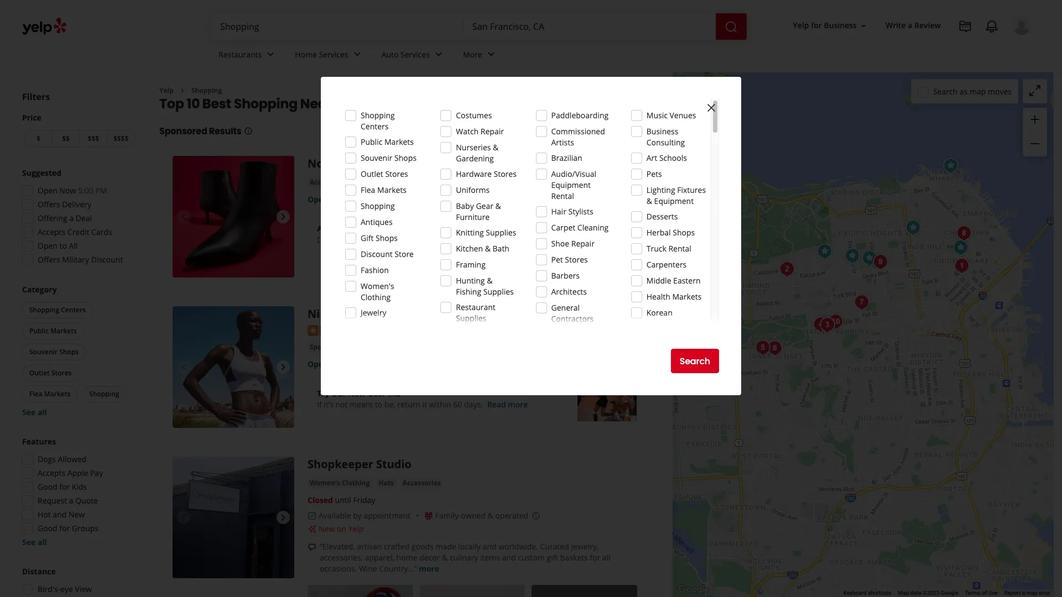Task type: describe. For each thing, give the bounding box(es) containing it.
& inside "elevated, artisan crafted goods made locally and worldwide. curated jewelry, accessories, apparel, home decor & culinary items and custom gift baskets for all occasions. wine country…"
[[442, 553, 448, 563]]

home services link
[[286, 40, 373, 72]]

closed
[[308, 495, 333, 506]]

1 vertical spatial rental
[[669, 243, 691, 254]]

2 vertical spatial yelp
[[348, 524, 364, 535]]

group containing features
[[19, 437, 137, 548]]

nike san francisco link
[[308, 307, 411, 322]]

cris consignment image
[[902, 217, 924, 239]]

offering
[[38, 213, 67, 224]]

architects
[[551, 287, 587, 297]]

16 info v2 image
[[244, 127, 253, 136]]

home services
[[295, 49, 348, 60]]

family-owned & operated
[[435, 511, 528, 521]]

sakura image
[[752, 337, 774, 359]]

francisco,
[[363, 95, 431, 113]]

eye
[[60, 584, 73, 595]]

centers inside button
[[61, 305, 86, 315]]

& right owned on the bottom left of the page
[[488, 511, 493, 521]]

slideshow element for nike
[[173, 307, 294, 428]]

women's clothing inside 'button'
[[310, 479, 370, 488]]

projects image
[[959, 20, 972, 33]]

data
[[911, 590, 922, 596]]

new right the 16 new v2 image on the bottom left of the page
[[319, 524, 335, 535]]

9:00
[[349, 194, 364, 205]]

zoom out image
[[1029, 137, 1042, 151]]

0 vertical spatial san
[[335, 95, 360, 113]]

search for search
[[680, 355, 710, 368]]

to inside try our new gear irl if it's not meant to be, return it within 60 days. read more
[[375, 399, 382, 410]]

filters
[[22, 91, 50, 103]]

public inside button
[[29, 326, 49, 336]]

accepts apple pay
[[38, 468, 103, 479]]

16 chevron right v2 image
[[178, 86, 187, 95]]

moves
[[988, 86, 1012, 97]]

good for good for kids
[[38, 482, 57, 492]]

closed until friday
[[308, 495, 375, 506]]

0 vertical spatial accessories link
[[308, 177, 350, 188]]

my favorite image
[[764, 337, 786, 359]]

sunglasses button
[[355, 177, 395, 188]]

hats
[[379, 479, 394, 488]]

for inside "elevated, artisan crafted goods made locally and worldwide. curated jewelry, accessories, apparel, home decor & culinary items and custom gift baskets for all occasions. wine country…"
[[590, 553, 600, 563]]

gifts
[[352, 224, 370, 234]]

hats link
[[376, 478, 396, 489]]

uniforms
[[456, 185, 490, 195]]

carpet cleaning
[[551, 222, 609, 233]]

gardening
[[456, 153, 494, 164]]

credit
[[67, 227, 89, 237]]

art
[[647, 153, 657, 163]]

home
[[295, 49, 317, 60]]

lighting fixtures & equipment
[[647, 185, 706, 206]]

suggested
[[22, 168, 62, 178]]

sponsored results
[[159, 125, 242, 138]]

google
[[941, 590, 959, 596]]

clothing inside women's clothing 'button'
[[342, 479, 370, 488]]

dolce
[[317, 235, 337, 245]]

close image
[[705, 101, 718, 114]]

report a map error
[[1005, 590, 1051, 596]]

previous image for shopkeeper studio
[[177, 511, 190, 525]]

vita,
[[339, 235, 355, 245]]

0 vertical spatial accessories
[[310, 178, 348, 187]]

open for to
[[38, 241, 58, 251]]

shopping link
[[191, 86, 222, 95]]

map for moves
[[970, 86, 986, 97]]

markets down eastern
[[672, 292, 702, 302]]

offering a deal
[[38, 213, 92, 224]]

hot and new
[[38, 510, 85, 520]]

auto services
[[382, 49, 430, 60]]

16 family owned v2 image
[[424, 512, 433, 521]]

auto services link
[[373, 40, 454, 72]]

studio
[[376, 457, 412, 472]]

restaurant supplies
[[456, 302, 496, 324]]

sunglasses
[[357, 178, 393, 187]]

open for until
[[308, 194, 328, 205]]

a for map
[[1022, 590, 1025, 596]]

souvenir inside search dialog
[[361, 153, 393, 163]]

souvenir shops inside button
[[29, 347, 79, 357]]

zoom in image
[[1029, 113, 1042, 126]]

women's inside 'button'
[[310, 479, 340, 488]]

1 vertical spatial nike san francisco image
[[173, 307, 294, 428]]

1 vertical spatial accessories
[[403, 479, 441, 488]]

and inside "group"
[[53, 510, 67, 520]]

jewelry
[[361, 308, 387, 318]]

accepts for accepts credit cards
[[38, 227, 65, 237]]

public markets inside search dialog
[[361, 137, 414, 147]]

google image
[[676, 583, 712, 598]]

shopping up nordstrom rack - daly city link
[[361, 110, 395, 121]]

a for deal
[[69, 213, 74, 224]]

love on haight image
[[825, 311, 847, 333]]

0 vertical spatial to
[[60, 241, 67, 251]]

crafted
[[384, 542, 410, 552]]

consulting
[[647, 137, 685, 148]]

shopping centers inside shopping centers button
[[29, 305, 86, 315]]

until for shopkeeper
[[335, 495, 351, 506]]

middle eastern
[[647, 276, 701, 286]]

yelp for yelp link at the left top of page
[[159, 86, 174, 95]]

markets down shopping centers button
[[50, 326, 77, 336]]

keyboard shortcuts button
[[844, 590, 892, 598]]

more
[[463, 49, 482, 60]]

baskets
[[560, 553, 588, 563]]

centers inside search dialog
[[361, 121, 389, 132]]

costumes
[[456, 110, 492, 121]]

shopping centers button
[[22, 302, 93, 319]]

outlet stores inside search dialog
[[361, 169, 408, 179]]

report
[[1005, 590, 1021, 596]]

flea markets inside "flea markets" button
[[29, 390, 70, 399]]

sporting goods
[[310, 342, 360, 352]]

new up groups
[[69, 510, 85, 520]]

read inside the amazing gifts under $50 dolce vita, adidas and kate spade new york. read more
[[482, 235, 501, 245]]

map region
[[597, 0, 1062, 598]]

bird's-eye view
[[38, 584, 92, 595]]

deal
[[76, 213, 92, 224]]

map for error
[[1027, 590, 1038, 596]]

venues
[[670, 110, 696, 121]]

offers for offers delivery
[[38, 199, 60, 210]]

group containing category
[[20, 284, 137, 418]]

available by appointment
[[319, 511, 411, 521]]

shopkeeper
[[308, 457, 373, 472]]

accessories button for the right accessories link
[[400, 478, 443, 489]]

search dialog
[[0, 0, 1062, 598]]

souvenir inside button
[[29, 347, 58, 357]]

stores inside button
[[420, 178, 441, 187]]

open to all
[[38, 241, 78, 251]]

yelp for business
[[793, 20, 857, 31]]

$$ button
[[52, 130, 79, 147]]

be,
[[384, 399, 395, 410]]

sunglasses link
[[355, 177, 395, 188]]

0 horizontal spatial discount
[[91, 255, 123, 265]]

shopkeeper studio
[[308, 457, 412, 472]]

curated
[[540, 542, 569, 552]]

16 chevron down v2 image
[[859, 21, 868, 30]]

quote
[[75, 496, 98, 506]]

pay
[[90, 468, 103, 479]]

country…"
[[379, 564, 417, 575]]

16 available by appointment v2 image
[[308, 512, 316, 521]]

cards
[[91, 227, 112, 237]]

open now 5:00 pm
[[38, 185, 107, 196]]

gear inside try our new gear irl if it's not meant to be, return it within 60 days. read more
[[368, 388, 386, 399]]

1 horizontal spatial accessories link
[[400, 478, 443, 489]]

operated
[[495, 511, 528, 521]]

and inside the amazing gifts under $50 dolce vita, adidas and kate spade new york. read more
[[383, 235, 396, 245]]

markets down rack
[[377, 185, 407, 195]]

watch
[[456, 126, 479, 137]]

gear inside baby gear & furniture
[[476, 201, 493, 211]]

nordstrom rack - daly city
[[308, 156, 456, 171]]

map data ©2023 google
[[898, 590, 959, 596]]

see all button for category
[[22, 407, 47, 418]]

health
[[647, 292, 670, 302]]

anime pop image
[[953, 222, 975, 244]]

commissioned artists
[[551, 126, 605, 148]]

barbers
[[551, 271, 580, 281]]

good for good for groups
[[38, 523, 57, 534]]

a for quote
[[69, 496, 73, 506]]

distance
[[22, 567, 56, 577]]

antiques
[[361, 217, 393, 227]]

supplies inside hunting & fishing supplies
[[483, 287, 514, 297]]

locally
[[458, 542, 481, 552]]

shoe for shoe stores
[[402, 178, 418, 187]]

yelp for business button
[[789, 16, 872, 36]]

error
[[1039, 590, 1051, 596]]

0 vertical spatial nike san francisco image
[[950, 237, 972, 259]]

business inside business consulting
[[647, 126, 679, 137]]

2 vertical spatial more
[[419, 564, 439, 575]]

16 new v2 image
[[308, 525, 316, 534]]

shopping centers inside search dialog
[[361, 110, 395, 132]]

group containing suggested
[[19, 168, 137, 269]]

shoe for shoe repair
[[551, 238, 569, 249]]

price
[[22, 112, 41, 123]]

the love of ganesha image
[[816, 314, 838, 336]]

rack
[[371, 156, 398, 171]]

amazing
[[317, 224, 350, 234]]

baby
[[456, 201, 474, 211]]

kate
[[398, 235, 415, 245]]

see for features
[[22, 537, 36, 548]]



Task type: locate. For each thing, give the bounding box(es) containing it.
all for category
[[38, 407, 47, 418]]

1 vertical spatial shoe
[[551, 238, 569, 249]]

souvenir up the 'sunglasses' on the top of the page
[[361, 153, 393, 163]]

previous image
[[177, 210, 190, 224]]

supplies up restaurant
[[483, 287, 514, 297]]

the san francisco sock market at pier 39 image
[[940, 155, 962, 177]]

2 previous image from the top
[[177, 511, 190, 525]]

new left york.
[[441, 235, 457, 245]]

nordstrom
[[308, 156, 369, 171]]

shoe down -
[[402, 178, 418, 187]]

supplies for knitting supplies
[[486, 227, 516, 238]]

2 vertical spatial all
[[602, 553, 611, 563]]

eastern
[[673, 276, 701, 286]]

1 horizontal spatial souvenir shops
[[361, 153, 417, 163]]

shoe
[[402, 178, 418, 187], [551, 238, 569, 249]]

0 horizontal spatial public markets
[[29, 326, 77, 336]]

0 vertical spatial all
[[38, 407, 47, 418]]

2 accepts from the top
[[38, 468, 65, 479]]

accessories link
[[308, 177, 350, 188], [400, 478, 443, 489]]

and up items
[[483, 542, 497, 552]]

services for auto services
[[401, 49, 430, 60]]

desserts
[[647, 211, 678, 222]]

all for features
[[38, 537, 47, 548]]

more inside try our new gear irl if it's not meant to be, return it within 60 days. read more
[[508, 399, 528, 410]]

0 horizontal spatial shopping centers
[[29, 305, 86, 315]]

0 vertical spatial until
[[330, 194, 347, 205]]

2 see from the top
[[22, 537, 36, 548]]

for for groups
[[59, 523, 70, 534]]

pet stores
[[551, 255, 588, 265]]

16 speech v2 image
[[308, 543, 316, 552]]

1 previous image from the top
[[177, 361, 190, 374]]

flea markets inside search dialog
[[361, 185, 407, 195]]

1 24 chevron down v2 image from the left
[[264, 48, 277, 61]]

lighting
[[647, 185, 675, 195]]

made
[[436, 542, 456, 552]]

rare device image
[[851, 291, 873, 313]]

outlet inside search dialog
[[361, 169, 383, 179]]

flea inside search dialog
[[361, 185, 375, 195]]

best
[[202, 95, 231, 113]]

next image for nike san francisco
[[277, 361, 290, 374]]

& right hunting
[[487, 276, 493, 286]]

restaurant
[[456, 302, 496, 313]]

0 horizontal spatial repair
[[481, 126, 504, 137]]

0 horizontal spatial women's
[[310, 479, 340, 488]]

1 horizontal spatial public markets
[[361, 137, 414, 147]]

accessories button for accessories link to the top
[[308, 177, 350, 188]]

map left error on the bottom of the page
[[1027, 590, 1038, 596]]

westfield san francisco centre image
[[951, 255, 973, 277]]

search for search as map moves
[[933, 86, 958, 97]]

women's clothing up 'closed until friday'
[[310, 479, 370, 488]]

0 vertical spatial equipment
[[551, 180, 591, 190]]

1 vertical spatial women's clothing
[[310, 479, 370, 488]]

1 slideshow element from the top
[[173, 156, 294, 278]]

0 vertical spatial flea markets
[[361, 185, 407, 195]]

discount
[[361, 249, 393, 259], [91, 255, 123, 265]]

2 slideshow element from the top
[[173, 307, 294, 428]]

for for business
[[811, 20, 822, 31]]

1 vertical spatial equipment
[[654, 196, 694, 206]]

shops inside button
[[59, 347, 79, 357]]

public markets
[[361, 137, 414, 147], [29, 326, 77, 336]]

accessories button down the nordstrom
[[308, 177, 350, 188]]

equipment
[[551, 180, 591, 190], [654, 196, 694, 206]]

equipment inside audio/visual equipment rental
[[551, 180, 591, 190]]

good up request
[[38, 482, 57, 492]]

accessories link down the nordstrom
[[308, 177, 350, 188]]

1 horizontal spatial business
[[824, 20, 857, 31]]

discount inside search dialog
[[361, 249, 393, 259]]

1 vertical spatial see all
[[22, 537, 47, 548]]

3 star rating image
[[308, 325, 367, 336]]

1 good from the top
[[38, 482, 57, 492]]

0 horizontal spatial pm
[[95, 185, 107, 196]]

1 vertical spatial outlet stores
[[29, 368, 72, 378]]

& inside hunting & fishing supplies
[[487, 276, 493, 286]]

san francisco mercantile image
[[810, 313, 832, 336]]

2 services from the left
[[401, 49, 430, 60]]

good for kids
[[38, 482, 87, 492]]

0 vertical spatial women's
[[361, 281, 394, 292]]

outlet stores inside 'button'
[[29, 368, 72, 378]]

info icon image
[[532, 512, 541, 520], [532, 512, 541, 520]]

1 vertical spatial flea
[[29, 390, 42, 399]]

a right "write"
[[908, 20, 913, 31]]

souvenir up outlet stores 'button'
[[29, 347, 58, 357]]

1 horizontal spatial search
[[933, 86, 958, 97]]

1 vertical spatial more
[[508, 399, 528, 410]]

read inside try our new gear irl if it's not meant to be, return it within 60 days. read more
[[487, 399, 506, 410]]

1 vertical spatial women's
[[310, 479, 340, 488]]

contractors
[[551, 314, 594, 324]]

repair down carpet cleaning
[[571, 238, 595, 249]]

24 chevron down v2 image left auto
[[351, 48, 364, 61]]

0 vertical spatial shoe
[[402, 178, 418, 187]]

1 horizontal spatial shoe
[[551, 238, 569, 249]]

0 horizontal spatial flea markets
[[29, 390, 70, 399]]

0 horizontal spatial outlet
[[29, 368, 50, 378]]

services right home
[[319, 49, 348, 60]]

repair for shoe repair
[[571, 238, 595, 249]]

flea markets down outlet stores 'button'
[[29, 390, 70, 399]]

2 24 chevron down v2 image from the left
[[351, 48, 364, 61]]

nike san francisco image
[[950, 237, 972, 259], [173, 307, 294, 428]]

0 vertical spatial women's clothing
[[361, 281, 394, 303]]

pets
[[647, 169, 662, 179]]

it
[[422, 399, 427, 410]]

24 chevron down v2 image inside more link
[[485, 48, 498, 61]]

markets up -
[[385, 137, 414, 147]]

0 horizontal spatial accessories button
[[308, 177, 350, 188]]

3 slideshow element from the top
[[173, 457, 294, 579]]

& up knitting supplies
[[495, 201, 501, 211]]

discount up fashion
[[361, 249, 393, 259]]

new inside the amazing gifts under $50 dolce vita, adidas and kate spade new york. read more
[[441, 235, 457, 245]]

0 horizontal spatial yelp
[[159, 86, 174, 95]]

$
[[36, 134, 40, 143]]

24 chevron down v2 image inside "home services" link
[[351, 48, 364, 61]]

$$$$ button
[[107, 130, 135, 147]]

until down women's clothing 'button'
[[335, 495, 351, 506]]

& inside baby gear & furniture
[[495, 201, 501, 211]]

services for home services
[[319, 49, 348, 60]]

public markets down shopping centers button
[[29, 326, 77, 336]]

1 horizontal spatial to
[[375, 399, 382, 410]]

rental down 'herbal shops'
[[669, 243, 691, 254]]

paddleboarding
[[551, 110, 609, 121]]

shopping right 16 chevron right v2 icon
[[191, 86, 222, 95]]

new inside try our new gear irl if it's not meant to be, return it within 60 days. read more
[[348, 388, 366, 399]]

see all down the hot
[[22, 537, 47, 548]]

more inside the amazing gifts under $50 dolce vita, adidas and kate spade new york. read more
[[503, 235, 523, 245]]

stores inside 'button'
[[51, 368, 72, 378]]

next image
[[277, 210, 290, 224]]

business up consulting
[[647, 126, 679, 137]]

restaurants
[[219, 49, 262, 60]]

0 horizontal spatial nike san francisco image
[[173, 307, 294, 428]]

1 vertical spatial slideshow element
[[173, 307, 294, 428]]

public markets inside button
[[29, 326, 77, 336]]

24 chevron down v2 image inside restaurants link
[[264, 48, 277, 61]]

nike san francisco
[[308, 307, 411, 322]]

2 see all from the top
[[22, 537, 47, 548]]

notifications image
[[985, 20, 999, 33]]

2 next image from the top
[[277, 511, 290, 525]]

1 services from the left
[[319, 49, 348, 60]]

1 next image from the top
[[277, 361, 290, 374]]

flea markets down rack
[[361, 185, 407, 195]]

california
[[434, 95, 499, 113]]

see up distance
[[22, 537, 36, 548]]

0 vertical spatial shopping centers
[[361, 110, 395, 132]]

music venues
[[647, 110, 696, 121]]

for for kids
[[59, 482, 70, 492]]

yelp inside yelp for business 'button'
[[793, 20, 809, 31]]

1 horizontal spatial map
[[1027, 590, 1038, 596]]

meant
[[350, 399, 373, 410]]

open for now
[[38, 185, 58, 196]]

shopping up 16 info v2 icon
[[234, 95, 298, 113]]

public inside search dialog
[[361, 137, 383, 147]]

more down decor
[[419, 564, 439, 575]]

$50
[[398, 224, 412, 234]]

offers down open to all
[[38, 255, 60, 265]]

1 offers from the top
[[38, 199, 60, 210]]

1 vertical spatial until
[[335, 495, 351, 506]]

button down image
[[814, 240, 836, 263]]

0 vertical spatial good
[[38, 482, 57, 492]]

24 chevron down v2 image right restaurants
[[264, 48, 277, 61]]

24 chevron down v2 image for more
[[485, 48, 498, 61]]

more right knitting
[[503, 235, 523, 245]]

1 horizontal spatial pm
[[366, 194, 378, 205]]

0 vertical spatial gear
[[476, 201, 493, 211]]

0 horizontal spatial flea
[[29, 390, 42, 399]]

pet
[[551, 255, 563, 265]]

1 vertical spatial souvenir shops
[[29, 347, 79, 357]]

souvenir shops button
[[22, 344, 86, 361]]

0 vertical spatial business
[[824, 20, 857, 31]]

gift shops
[[361, 233, 398, 243]]

kitchen
[[456, 243, 483, 254]]

if
[[317, 399, 322, 410]]

business categories element
[[210, 40, 1032, 72]]

public markets up rack
[[361, 137, 414, 147]]

1 vertical spatial accessories link
[[400, 478, 443, 489]]

nest maternity image
[[841, 245, 863, 267]]

1 vertical spatial outlet
[[29, 368, 50, 378]]

more
[[503, 235, 523, 245], [508, 399, 528, 410], [419, 564, 439, 575]]

0 horizontal spatial souvenir shops
[[29, 347, 79, 357]]

1 vertical spatial centers
[[61, 305, 86, 315]]

she her image
[[858, 247, 881, 269]]

family-
[[435, 511, 461, 521]]

option group containing distance
[[19, 567, 137, 598]]

shopping right "flea markets" button on the left bottom
[[89, 390, 119, 399]]

0 horizontal spatial business
[[647, 126, 679, 137]]

good for groups
[[38, 523, 99, 534]]

expand map image
[[1029, 84, 1042, 97]]

supplies up bath
[[486, 227, 516, 238]]

open until 9:00 pm
[[308, 194, 378, 205]]

souvenir shops down public markets button
[[29, 347, 79, 357]]

occasions.
[[320, 564, 357, 575]]

rental inside audio/visual equipment rental
[[551, 191, 574, 201]]

good down the hot
[[38, 523, 57, 534]]

0 vertical spatial search
[[933, 86, 958, 97]]

herbal shops
[[647, 227, 695, 238]]

san
[[335, 95, 360, 113], [336, 307, 356, 322]]

0 vertical spatial yelp
[[793, 20, 809, 31]]

pm right 9:00 on the left of the page
[[366, 194, 378, 205]]

accepts down offering
[[38, 227, 65, 237]]

knitting supplies
[[456, 227, 516, 238]]

read right days.
[[487, 399, 506, 410]]

women's clothing link
[[308, 478, 372, 489]]

shoe stores
[[402, 178, 441, 187]]

women's up the closed
[[310, 479, 340, 488]]

accessories,
[[320, 553, 363, 563]]

None search field
[[211, 13, 749, 40]]

see all for features
[[22, 537, 47, 548]]

art schools
[[647, 153, 687, 163]]

bath
[[493, 243, 510, 254]]

4 24 chevron down v2 image from the left
[[485, 48, 498, 61]]

accessories button up 16 family owned v2 image
[[400, 478, 443, 489]]

0 vertical spatial repair
[[481, 126, 504, 137]]

1 vertical spatial repair
[[571, 238, 595, 249]]

0 vertical spatial public markets
[[361, 137, 414, 147]]

24 chevron down v2 image for home services
[[351, 48, 364, 61]]

1 horizontal spatial gear
[[476, 201, 493, 211]]

yelp link
[[159, 86, 174, 95]]

24 chevron down v2 image
[[264, 48, 277, 61], [351, 48, 364, 61], [432, 48, 445, 61], [485, 48, 498, 61]]

price group
[[22, 112, 137, 149]]

search image
[[725, 20, 738, 34]]

women's inside search dialog
[[361, 281, 394, 292]]

shopping centers up public markets button
[[29, 305, 86, 315]]

shopping inside button
[[29, 305, 59, 315]]

option group
[[19, 567, 137, 598]]

all
[[38, 407, 47, 418], [38, 537, 47, 548], [602, 553, 611, 563]]

0 vertical spatial see
[[22, 407, 36, 418]]

foggy notion image
[[776, 258, 798, 280]]

women's clothing inside search dialog
[[361, 281, 394, 303]]

previous image
[[177, 361, 190, 374], [177, 511, 190, 525]]

outlet inside 'button'
[[29, 368, 50, 378]]

1 vertical spatial yelp
[[159, 86, 174, 95]]

a for review
[[908, 20, 913, 31]]

& inside the lighting fixtures & equipment
[[647, 196, 652, 206]]

spade
[[417, 235, 439, 245]]

shopping centers
[[361, 110, 395, 132], [29, 305, 86, 315]]

0 horizontal spatial map
[[970, 86, 986, 97]]

1 vertical spatial gear
[[368, 388, 386, 399]]

kitchen & bath
[[456, 243, 510, 254]]

san up 3 star rating image
[[336, 307, 356, 322]]

1 vertical spatial business
[[647, 126, 679, 137]]

slideshow element
[[173, 156, 294, 278], [173, 307, 294, 428], [173, 457, 294, 579]]

hair
[[551, 206, 566, 217]]

1 vertical spatial map
[[1027, 590, 1038, 596]]

accepts for accepts apple pay
[[38, 468, 65, 479]]

next image
[[277, 361, 290, 374], [277, 511, 290, 525]]

to left be,
[[375, 399, 382, 410]]

user actions element
[[784, 14, 1047, 82]]

markets down outlet stores 'button'
[[44, 390, 70, 399]]

group
[[1023, 108, 1047, 157], [19, 168, 137, 269], [20, 284, 137, 418], [19, 437, 137, 548]]

see all button for features
[[22, 537, 47, 548]]

24 chevron down v2 image right more
[[485, 48, 498, 61]]

business left 16 chevron down v2 icon
[[824, 20, 857, 31]]

2 offers from the top
[[38, 255, 60, 265]]

previous image for nike san francisco
[[177, 361, 190, 374]]

for left 16 chevron down v2 icon
[[811, 20, 822, 31]]

worldwide.
[[499, 542, 538, 552]]

open left all
[[38, 241, 58, 251]]

next image for shopkeeper studio
[[277, 511, 290, 525]]

clothing up friday
[[342, 479, 370, 488]]

near
[[300, 95, 332, 113]]

accepts down dogs
[[38, 468, 65, 479]]

public up nordstrom rack - daly city link
[[361, 137, 383, 147]]

& down made
[[442, 553, 448, 563]]

1 vertical spatial offers
[[38, 255, 60, 265]]

1 horizontal spatial accessories
[[403, 479, 441, 488]]

centers
[[361, 121, 389, 132], [61, 305, 86, 315]]

equipment down lighting
[[654, 196, 694, 206]]

business
[[824, 20, 857, 31], [647, 126, 679, 137]]

open
[[38, 185, 58, 196], [308, 194, 328, 205], [38, 241, 58, 251], [308, 359, 328, 369]]

flea inside button
[[29, 390, 42, 399]]

apparel,
[[365, 553, 394, 563]]

1 horizontal spatial nike san francisco image
[[950, 237, 972, 259]]

commissioned
[[551, 126, 605, 137]]

shopping centers up nordstrom rack - daly city link
[[361, 110, 395, 132]]

as
[[960, 86, 968, 97]]

& left bath
[[485, 243, 491, 254]]

clothing up jewelry
[[361, 292, 391, 303]]

supplies inside 'restaurant supplies'
[[456, 313, 487, 324]]

0 horizontal spatial services
[[319, 49, 348, 60]]

nordstrom rack - daly city image
[[173, 156, 294, 278]]

more right days.
[[508, 399, 528, 410]]

0 vertical spatial flea
[[361, 185, 375, 195]]

auto
[[382, 49, 399, 60]]

shopping up antiques
[[361, 201, 395, 211]]

new up meant at the bottom left
[[348, 388, 366, 399]]

open down the sporting
[[308, 359, 328, 369]]

hats button
[[376, 478, 396, 489]]

0 vertical spatial read
[[482, 235, 501, 245]]

shopping inside button
[[89, 390, 119, 399]]

1 vertical spatial souvenir
[[29, 347, 58, 357]]

0 vertical spatial offers
[[38, 199, 60, 210]]

1 horizontal spatial outlet stores
[[361, 169, 408, 179]]

0 vertical spatial clothing
[[361, 292, 391, 303]]

centers up public markets button
[[61, 305, 86, 315]]

gear
[[476, 201, 493, 211], [368, 388, 386, 399]]

shopping down category
[[29, 305, 59, 315]]

repair for watch repair
[[481, 126, 504, 137]]

1 vertical spatial read
[[487, 399, 506, 410]]

24 chevron down v2 image inside auto services link
[[432, 48, 445, 61]]

shopping button
[[82, 386, 126, 403]]

adidas
[[357, 235, 381, 245]]

3 24 chevron down v2 image from the left
[[432, 48, 445, 61]]

slideshow element for shopkeeper
[[173, 457, 294, 579]]

public up the souvenir shops button
[[29, 326, 49, 336]]

open down suggested
[[38, 185, 58, 196]]

women's clothing up jewelry
[[361, 281, 394, 303]]

truck rental
[[647, 243, 691, 254]]

and down worldwide. at bottom
[[502, 553, 516, 563]]

24 chevron down v2 image for restaurants
[[264, 48, 277, 61]]

shoe inside button
[[402, 178, 418, 187]]

clothing inside search dialog
[[361, 292, 391, 303]]

gear up be,
[[368, 388, 386, 399]]

outlet stores button
[[22, 365, 79, 382]]

apple
[[67, 468, 88, 479]]

1 horizontal spatial rental
[[669, 243, 691, 254]]

pm for open until 9:00 pm
[[366, 194, 378, 205]]

1 vertical spatial to
[[375, 399, 382, 410]]

0 vertical spatial rental
[[551, 191, 574, 201]]

supplies down restaurant
[[456, 313, 487, 324]]

"elevated, artisan crafted goods made locally and worldwide. curated jewelry, accessories, apparel, home decor & culinary items and custom gift baskets for all occasions. wine country…"
[[320, 542, 611, 575]]

rental up "hair"
[[551, 191, 574, 201]]

a left deal
[[69, 213, 74, 224]]

1 vertical spatial accessories button
[[400, 478, 443, 489]]

& down lighting
[[647, 196, 652, 206]]

equipment inside the lighting fixtures & equipment
[[654, 196, 694, 206]]

0 horizontal spatial outlet stores
[[29, 368, 72, 378]]

supplies for restaurant supplies
[[456, 313, 487, 324]]

see down "flea markets" button on the left bottom
[[22, 407, 36, 418]]

souvenir shops inside search dialog
[[361, 153, 417, 163]]

0 vertical spatial outlet stores
[[361, 169, 408, 179]]

amazing gifts under $50 dolce vita, adidas and kate spade new york. read more
[[317, 224, 523, 245]]

1 vertical spatial see
[[22, 537, 36, 548]]

see all down "flea markets" button on the left bottom
[[22, 407, 47, 418]]

category
[[22, 284, 57, 295]]

slideshow element for nordstrom
[[173, 156, 294, 278]]

nike
[[308, 307, 333, 322]]

offers for offers military discount
[[38, 255, 60, 265]]

24 chevron down v2 image for auto services
[[432, 48, 445, 61]]

see all for category
[[22, 407, 47, 418]]

shops
[[395, 153, 417, 163], [673, 227, 695, 238], [376, 233, 398, 243], [59, 347, 79, 357]]

yelp for yelp for business
[[793, 20, 809, 31]]

york.
[[459, 235, 478, 245]]

1 vertical spatial san
[[336, 307, 356, 322]]

nurseries & gardening
[[456, 142, 499, 164]]

offers up offering
[[38, 199, 60, 210]]

framing
[[456, 259, 486, 270]]

map right as
[[970, 86, 986, 97]]

sporting goods link
[[308, 342, 362, 353]]

centers down francisco,
[[361, 121, 389, 132]]

0 horizontal spatial souvenir
[[29, 347, 58, 357]]

until left 9:00 on the left of the page
[[330, 194, 347, 205]]

search button
[[671, 349, 719, 373]]

terms of use link
[[965, 590, 998, 596]]

1 vertical spatial search
[[680, 355, 710, 368]]

accessories link up 16 family owned v2 image
[[400, 478, 443, 489]]

2 vertical spatial supplies
[[456, 313, 487, 324]]

1 vertical spatial public markets
[[29, 326, 77, 336]]

2 good from the top
[[38, 523, 57, 534]]

women's clothing button
[[308, 478, 372, 489]]

2 see all button from the top
[[22, 537, 47, 548]]

all inside "elevated, artisan crafted goods made locally and worldwide. curated jewelry, accessories, apparel, home decor & culinary items and custom gift baskets for all occasions. wine country…"
[[602, 553, 611, 563]]

open up amazing
[[308, 194, 328, 205]]

see for category
[[22, 407, 36, 418]]

business inside 'button'
[[824, 20, 857, 31]]

for inside yelp for business 'button'
[[811, 20, 822, 31]]

1 horizontal spatial services
[[401, 49, 430, 60]]

24 chevron down v2 image right auto services
[[432, 48, 445, 61]]

offers
[[38, 199, 60, 210], [38, 255, 60, 265]]

1 horizontal spatial accessories button
[[400, 478, 443, 489]]

0 horizontal spatial shoe
[[402, 178, 418, 187]]

search inside button
[[680, 355, 710, 368]]

shopkeeper studio image
[[173, 457, 294, 579]]

1 see from the top
[[22, 407, 36, 418]]

middle
[[647, 276, 671, 286]]

business consulting
[[647, 126, 685, 148]]

souvenir shops up the 'sunglasses' on the top of the page
[[361, 153, 417, 163]]

discount down cards
[[91, 255, 123, 265]]

1 vertical spatial supplies
[[483, 287, 514, 297]]

for down jewelry,
[[590, 553, 600, 563]]

& inside nurseries & gardening
[[493, 142, 499, 153]]

shoe down carpet
[[551, 238, 569, 249]]

0 vertical spatial see all
[[22, 407, 47, 418]]

until for nordstrom
[[330, 194, 347, 205]]

1 vertical spatial flea markets
[[29, 390, 70, 399]]

pm for open now 5:00 pm
[[95, 185, 107, 196]]

now
[[60, 185, 76, 196]]

shoe inside search dialog
[[551, 238, 569, 249]]

1 horizontal spatial equipment
[[654, 196, 694, 206]]

san right near on the left of the page
[[335, 95, 360, 113]]

herbal
[[647, 227, 671, 238]]

1 accepts from the top
[[38, 227, 65, 237]]

1 see all button from the top
[[22, 407, 47, 418]]

review
[[915, 20, 941, 31]]

2 horizontal spatial yelp
[[793, 20, 809, 31]]

and right the hot
[[53, 510, 67, 520]]

items
[[480, 553, 500, 563]]

& right the nurseries
[[493, 142, 499, 153]]

a left the quote
[[69, 496, 73, 506]]

see all button down the hot
[[22, 537, 47, 548]]

women's down fashion
[[361, 281, 394, 292]]

0 horizontal spatial centers
[[61, 305, 86, 315]]

1 see all from the top
[[22, 407, 47, 418]]

0 horizontal spatial search
[[680, 355, 710, 368]]

mai do - san francisco image
[[869, 251, 892, 273]]

0 vertical spatial accepts
[[38, 227, 65, 237]]

repair down costumes
[[481, 126, 504, 137]]



Task type: vqa. For each thing, say whether or not it's contained in the screenshot.
Under
yes



